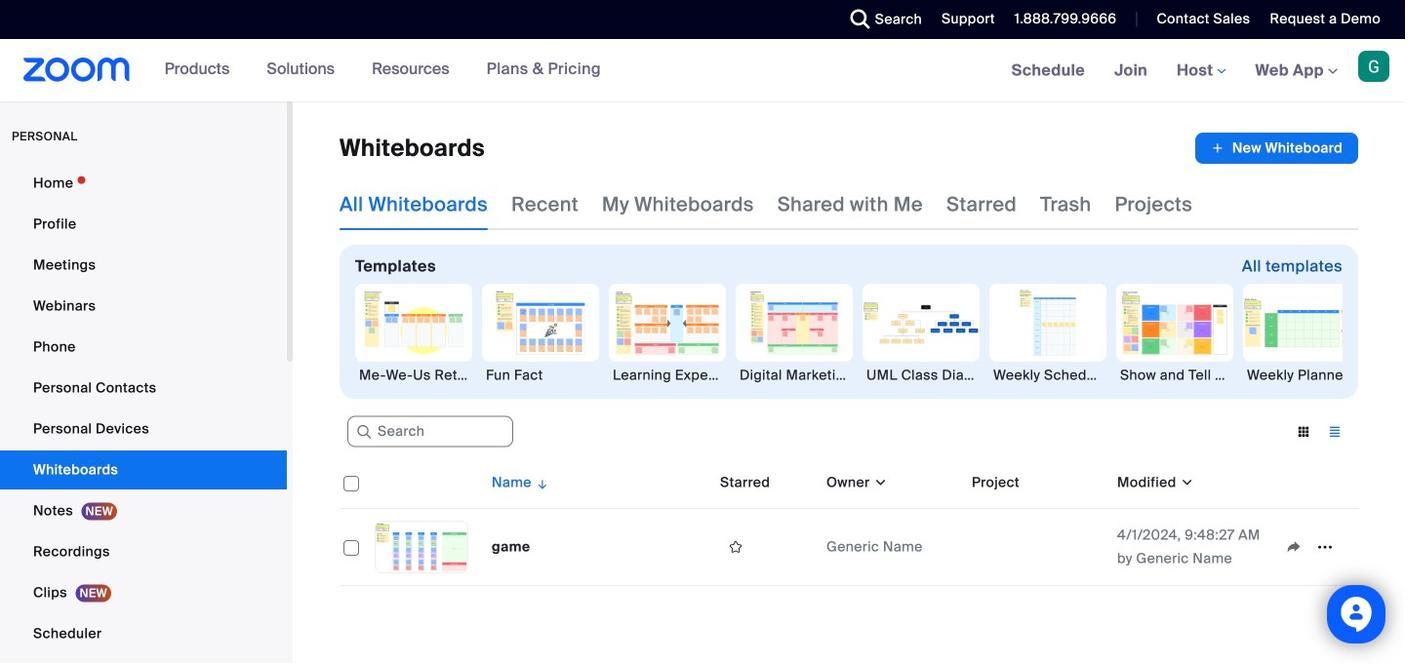 Task type: locate. For each thing, give the bounding box(es) containing it.
product information navigation
[[150, 39, 616, 102]]

me-we-us retrospective element
[[355, 366, 473, 386]]

grid mode, not selected image
[[1289, 424, 1320, 441]]

banner
[[0, 39, 1406, 103]]

tabs of all whiteboard page tab list
[[340, 180, 1193, 230]]

weekly schedule element
[[990, 366, 1107, 386]]

cell
[[965, 544, 1110, 552]]

list mode, selected image
[[1320, 424, 1351, 441]]

uml class diagram element
[[863, 366, 980, 386]]

arrow down image
[[532, 472, 550, 495]]

learning experience canvas element
[[609, 366, 726, 386]]

zoom logo image
[[23, 58, 130, 82]]

more options for game image
[[1310, 539, 1342, 557]]

digital marketing canvas element
[[736, 366, 853, 386]]

Search text field
[[348, 417, 514, 448]]

show and tell with a twist element
[[1117, 366, 1234, 386]]

personal menu menu
[[0, 164, 287, 664]]

application
[[1196, 133, 1359, 164], [340, 458, 1359, 587], [1279, 533, 1351, 562]]



Task type: describe. For each thing, give the bounding box(es) containing it.
click to star the whiteboard game image
[[721, 539, 752, 557]]

fun fact element
[[482, 366, 599, 386]]

thumbnail of game image
[[376, 522, 468, 573]]

meetings navigation
[[998, 39, 1406, 103]]

profile picture image
[[1359, 51, 1390, 82]]

weekly planner element
[[1244, 366, 1361, 386]]

add image
[[1212, 139, 1225, 158]]

game element
[[492, 538, 531, 557]]

share image
[[1279, 539, 1310, 557]]



Task type: vqa. For each thing, say whether or not it's contained in the screenshot.
Dialog
no



